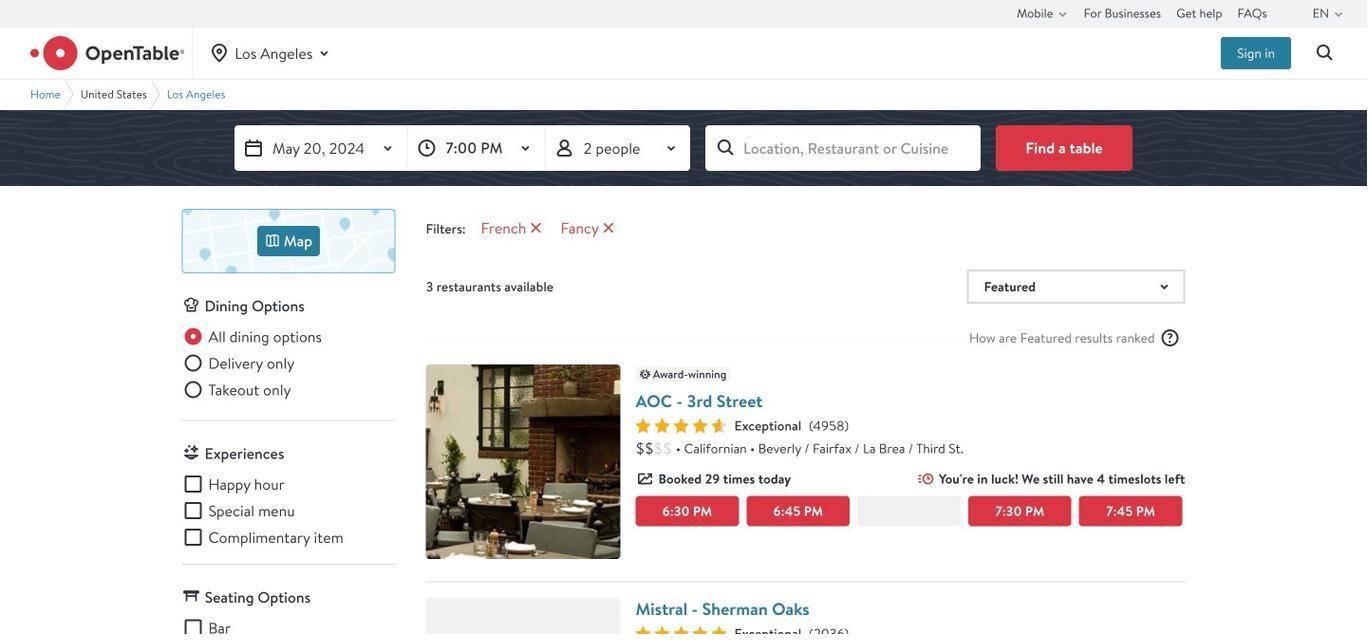 Task type: locate. For each thing, give the bounding box(es) containing it.
None field
[[706, 125, 981, 171]]

group
[[182, 325, 396, 405], [182, 473, 396, 549]]

None radio
[[182, 325, 322, 348], [182, 352, 295, 375], [182, 325, 322, 348], [182, 352, 295, 375]]

1 vertical spatial group
[[182, 473, 396, 549]]

None radio
[[182, 379, 291, 401]]

0 vertical spatial group
[[182, 325, 396, 405]]



Task type: describe. For each thing, give the bounding box(es) containing it.
1 group from the top
[[182, 325, 396, 405]]

4.8 stars image
[[636, 418, 727, 433]]

opentable logo image
[[30, 36, 184, 70]]

a photo of aoc - 3rd street restaurant image
[[426, 365, 621, 560]]

4.9 stars image
[[636, 626, 727, 635]]

Please input a Location, Restaurant or Cuisine field
[[706, 125, 981, 171]]

2 group from the top
[[182, 473, 396, 549]]



Task type: vqa. For each thing, say whether or not it's contained in the screenshot.
bottommost group
yes



